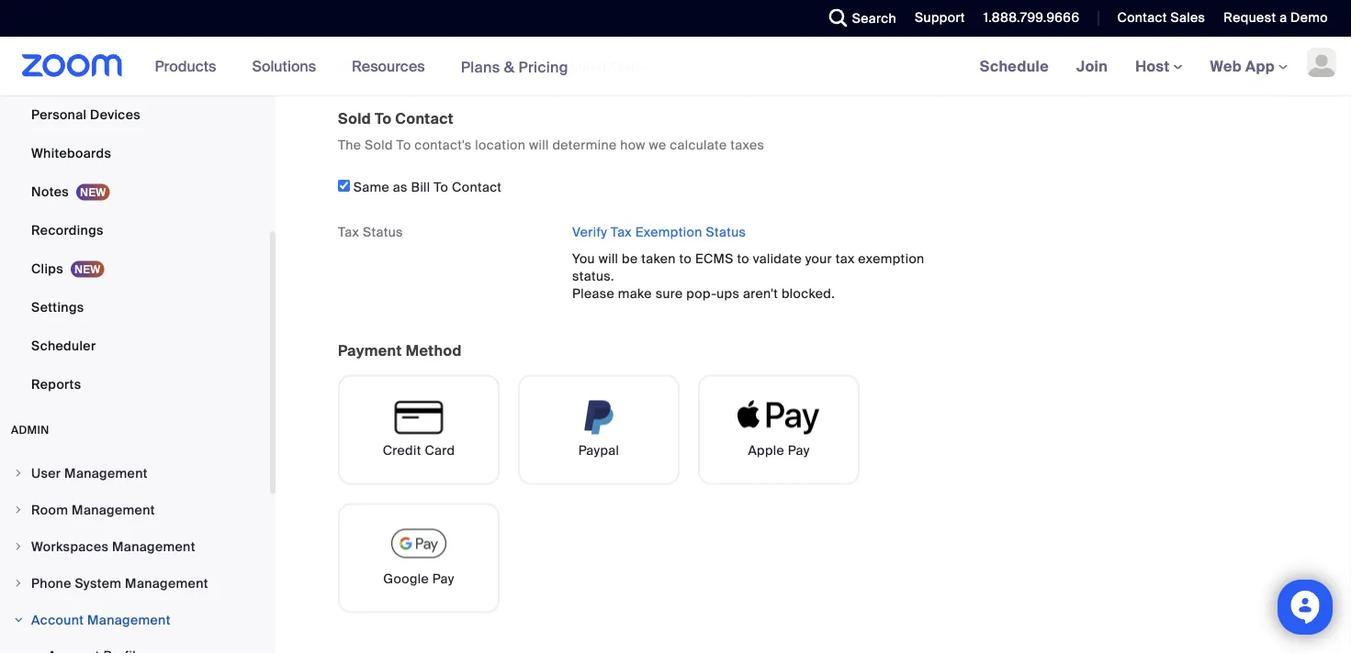 Task type: vqa. For each thing, say whether or not it's contained in the screenshot.
ECMS
yes



Task type: describe. For each thing, give the bounding box(es) containing it.
0 vertical spatial sold
[[338, 109, 371, 128]]

management for room management
[[72, 502, 155, 519]]

a
[[1280, 9, 1287, 26]]

right image for phone system management
[[13, 579, 24, 590]]

management inside the phone system management menu item
[[125, 575, 208, 592]]

status.
[[572, 268, 614, 285]]

system
[[75, 575, 122, 592]]

ups
[[717, 286, 740, 303]]

pop-
[[686, 286, 717, 303]]

whiteboards link
[[0, 135, 270, 172]]

method
[[406, 342, 462, 361]]

apple
[[748, 443, 784, 460]]

search button
[[815, 0, 901, 37]]

you will be taken to ecms to validate your tax exemption status. please make sure pop-ups aren't blocked.
[[572, 251, 924, 303]]

right image for account management
[[13, 615, 24, 626]]

2 tax from the left
[[611, 224, 632, 241]]

whiteboards
[[31, 145, 111, 162]]

personal menu menu
[[0, 0, 270, 405]]

make
[[618, 286, 652, 303]]

you
[[572, 251, 595, 268]]

2 status from the left
[[706, 224, 746, 241]]

0 vertical spatial to
[[375, 109, 392, 128]]

how
[[620, 137, 646, 154]]

sold to contact the sold to contact's location will determine how we calculate taxes
[[338, 109, 764, 154]]

same
[[353, 179, 389, 196]]

exemption
[[635, 224, 702, 241]]

recordings
[[31, 222, 104, 239]]

plans & pricing
[[461, 57, 568, 76]]

join
[[1076, 56, 1108, 76]]

app
[[1245, 56, 1275, 76]]

will inside sold to contact the sold to contact's location will determine how we calculate taxes
[[529, 137, 549, 154]]

verify tax exemption status
[[572, 224, 746, 241]]

please
[[572, 286, 615, 303]]

be
[[622, 251, 638, 268]]

right image
[[13, 468, 24, 479]]

management for account management
[[87, 612, 171, 629]]

credit card
[[383, 443, 455, 460]]

products
[[155, 56, 216, 76]]

google pay
[[383, 572, 454, 589]]

resources button
[[352, 37, 433, 96]]

aren't
[[743, 286, 778, 303]]

products button
[[155, 37, 224, 96]]

room
[[31, 502, 68, 519]]

determine
[[552, 137, 617, 154]]

we
[[649, 137, 666, 154]]

calculate
[[670, 137, 727, 154]]

paypal
[[578, 443, 619, 460]]

sure
[[655, 286, 683, 303]]

pay for google pay
[[432, 572, 454, 589]]

clips
[[31, 260, 63, 277]]

right image for room management
[[13, 505, 24, 516]]

web app button
[[1210, 56, 1288, 76]]

devices
[[90, 106, 141, 123]]

solutions
[[252, 56, 316, 76]]

host
[[1135, 56, 1173, 76]]

settings link
[[0, 289, 270, 326]]

1 horizontal spatial to
[[396, 137, 411, 154]]

profile picture image
[[1307, 48, 1336, 77]]

your
[[805, 251, 832, 268]]

account management
[[31, 612, 171, 629]]

payment
[[338, 342, 402, 361]]

user management menu item
[[0, 456, 270, 491]]

web
[[1210, 56, 1242, 76]]

1 to from the left
[[679, 251, 692, 268]]

pricing
[[518, 57, 568, 76]]

management for user management
[[64, 465, 148, 482]]

contact's
[[415, 137, 472, 154]]

user management
[[31, 465, 148, 482]]

scheduler link
[[0, 328, 270, 365]]

as
[[393, 179, 408, 196]]

meetings navigation
[[966, 37, 1351, 97]]

room management
[[31, 502, 155, 519]]

bill
[[411, 179, 430, 196]]

account
[[31, 612, 84, 629]]

2 vertical spatial contact
[[452, 179, 502, 196]]

0 vertical spatial contact
[[1117, 9, 1167, 26]]

sales
[[1171, 9, 1205, 26]]

recordings link
[[0, 212, 270, 249]]

pay for apple pay
[[788, 443, 810, 460]]

workspaces
[[31, 539, 109, 556]]



Task type: locate. For each thing, give the bounding box(es) containing it.
plans & pricing link
[[461, 57, 568, 76], [461, 57, 568, 76]]

to left contact's
[[396, 137, 411, 154]]

will
[[529, 137, 549, 154], [599, 251, 618, 268]]

to right "taken"
[[679, 251, 692, 268]]

pay right 'google'
[[432, 572, 454, 589]]

1 vertical spatial pay
[[432, 572, 454, 589]]

support
[[915, 9, 965, 26]]

phone system management
[[31, 575, 208, 592]]

room management menu item
[[0, 493, 270, 528]]

taken
[[641, 251, 676, 268]]

taxes
[[730, 137, 764, 154]]

clips link
[[0, 251, 270, 287]]

1 horizontal spatial tax
[[611, 224, 632, 241]]

0 horizontal spatial tax
[[338, 224, 359, 241]]

schedule link
[[966, 37, 1063, 96]]

verify
[[572, 224, 607, 241]]

join link
[[1063, 37, 1122, 96]]

contact down location
[[452, 179, 502, 196]]

2 to from the left
[[737, 251, 749, 268]]

tax up be
[[611, 224, 632, 241]]

to
[[679, 251, 692, 268], [737, 251, 749, 268]]

status up 'ecms'
[[706, 224, 746, 241]]

user
[[31, 465, 61, 482]]

right image left phone
[[13, 579, 24, 590]]

sold up the
[[338, 109, 371, 128]]

personal devices link
[[0, 96, 270, 133]]

tax status
[[338, 224, 403, 241]]

1 status from the left
[[363, 224, 403, 241]]

1.888.799.9666
[[983, 9, 1080, 26]]

right image left workspaces
[[13, 542, 24, 553]]

phone system management menu item
[[0, 567, 270, 602]]

1 horizontal spatial to
[[737, 251, 749, 268]]

1 vertical spatial contact
[[395, 109, 454, 128]]

credit
[[383, 443, 421, 460]]

1 vertical spatial to
[[396, 137, 411, 154]]

0 horizontal spatial pay
[[432, 572, 454, 589]]

2 vertical spatial to
[[434, 179, 448, 196]]

management up workspaces management in the left bottom of the page
[[72, 502, 155, 519]]

management down the phone system management menu item
[[87, 612, 171, 629]]

3 right image from the top
[[13, 579, 24, 590]]

zoom logo image
[[22, 54, 123, 77]]

contact left sales
[[1117, 9, 1167, 26]]

0 horizontal spatial will
[[529, 137, 549, 154]]

1 tax from the left
[[338, 224, 359, 241]]

settings
[[31, 299, 84, 316]]

management up room management
[[64, 465, 148, 482]]

reports link
[[0, 366, 270, 403]]

payment method
[[338, 342, 462, 361]]

1.888.799.9666 button
[[970, 0, 1084, 37], [983, 9, 1080, 26]]

same as bill to contact
[[350, 179, 502, 196]]

right image
[[13, 505, 24, 516], [13, 542, 24, 553], [13, 579, 24, 590], [13, 615, 24, 626]]

solutions button
[[252, 37, 324, 96]]

right image for workspaces management
[[13, 542, 24, 553]]

request a demo
[[1224, 9, 1328, 26]]

admin menu menu
[[0, 456, 270, 654]]

demo
[[1291, 9, 1328, 26]]

notes link
[[0, 174, 270, 210]]

banner containing products
[[0, 37, 1351, 97]]

1 horizontal spatial will
[[599, 251, 618, 268]]

to right "bill"
[[434, 179, 448, 196]]

sold
[[338, 109, 371, 128], [365, 137, 393, 154]]

reports
[[31, 376, 81, 393]]

card
[[425, 443, 455, 460]]

admin
[[11, 423, 49, 438]]

request a demo link
[[1210, 0, 1351, 37], [1224, 9, 1328, 26]]

contact sales link
[[1103, 0, 1210, 37], [1117, 9, 1205, 26]]

4 right image from the top
[[13, 615, 24, 626]]

blocked.
[[781, 286, 835, 303]]

validate
[[753, 251, 802, 268]]

account management menu item
[[0, 603, 270, 638]]

1 horizontal spatial status
[[706, 224, 746, 241]]

right image left the account
[[13, 615, 24, 626]]

request
[[1224, 9, 1276, 26]]

search
[[852, 10, 896, 27]]

will inside the you will be taken to ecms to validate your tax exemption status. please make sure pop-ups aren't blocked.
[[599, 251, 618, 268]]

management inside workspaces management menu item
[[112, 539, 195, 556]]

right image inside account management "menu item"
[[13, 615, 24, 626]]

apple pay
[[748, 443, 810, 460]]

ecms
[[695, 251, 734, 268]]

personal
[[31, 106, 87, 123]]

will left be
[[599, 251, 618, 268]]

pay right apple
[[788, 443, 810, 460]]

contact inside sold to contact the sold to contact's location will determine how we calculate taxes
[[395, 109, 454, 128]]

management down room management menu item
[[112, 539, 195, 556]]

side navigation navigation
[[0, 0, 276, 654]]

None checkbox
[[338, 180, 350, 192]]

None text field
[[549, 0, 825, 26]]

host button
[[1135, 56, 1183, 76]]

location
[[475, 137, 526, 154]]

support link
[[901, 0, 970, 37], [915, 9, 965, 26]]

1 horizontal spatial pay
[[788, 443, 810, 460]]

1 vertical spatial will
[[599, 251, 618, 268]]

country/region
[[338, 59, 436, 76]]

to
[[375, 109, 392, 128], [396, 137, 411, 154], [434, 179, 448, 196]]

will right location
[[529, 137, 549, 154]]

the
[[338, 137, 361, 154]]

resources
[[352, 56, 425, 76]]

to right 'ecms'
[[737, 251, 749, 268]]

sold right the
[[365, 137, 393, 154]]

banner
[[0, 37, 1351, 97]]

management down workspaces management menu item
[[125, 575, 208, 592]]

2 right image from the top
[[13, 542, 24, 553]]

right image left room
[[13, 505, 24, 516]]

contact sales
[[1117, 9, 1205, 26]]

tax
[[835, 251, 855, 268]]

plans
[[461, 57, 500, 76]]

product information navigation
[[141, 37, 582, 97]]

phone
[[31, 575, 71, 592]]

workspaces management menu item
[[0, 530, 270, 565]]

google
[[383, 572, 429, 589]]

tax
[[338, 224, 359, 241], [611, 224, 632, 241]]

0 vertical spatial will
[[529, 137, 549, 154]]

web app
[[1210, 56, 1275, 76]]

management
[[64, 465, 148, 482], [72, 502, 155, 519], [112, 539, 195, 556], [125, 575, 208, 592], [87, 612, 171, 629]]

personal devices
[[31, 106, 141, 123]]

status down same
[[363, 224, 403, 241]]

right image inside the phone system management menu item
[[13, 579, 24, 590]]

scheduler
[[31, 338, 96, 355]]

management inside account management "menu item"
[[87, 612, 171, 629]]

to down country/region
[[375, 109, 392, 128]]

0 horizontal spatial status
[[363, 224, 403, 241]]

1 vertical spatial sold
[[365, 137, 393, 154]]

workspaces management
[[31, 539, 195, 556]]

0 vertical spatial pay
[[788, 443, 810, 460]]

exemption
[[858, 251, 924, 268]]

&
[[504, 57, 515, 76]]

contact up contact's
[[395, 109, 454, 128]]

right image inside workspaces management menu item
[[13, 542, 24, 553]]

management for workspaces management
[[112, 539, 195, 556]]

right image inside room management menu item
[[13, 505, 24, 516]]

contact
[[1117, 9, 1167, 26], [395, 109, 454, 128], [452, 179, 502, 196]]

0 horizontal spatial to
[[679, 251, 692, 268]]

2 horizontal spatial to
[[434, 179, 448, 196]]

management inside user management menu item
[[64, 465, 148, 482]]

schedule
[[980, 56, 1049, 76]]

0 horizontal spatial to
[[375, 109, 392, 128]]

1 right image from the top
[[13, 505, 24, 516]]

notes
[[31, 183, 69, 200]]

tax down same
[[338, 224, 359, 241]]

management inside room management menu item
[[72, 502, 155, 519]]



